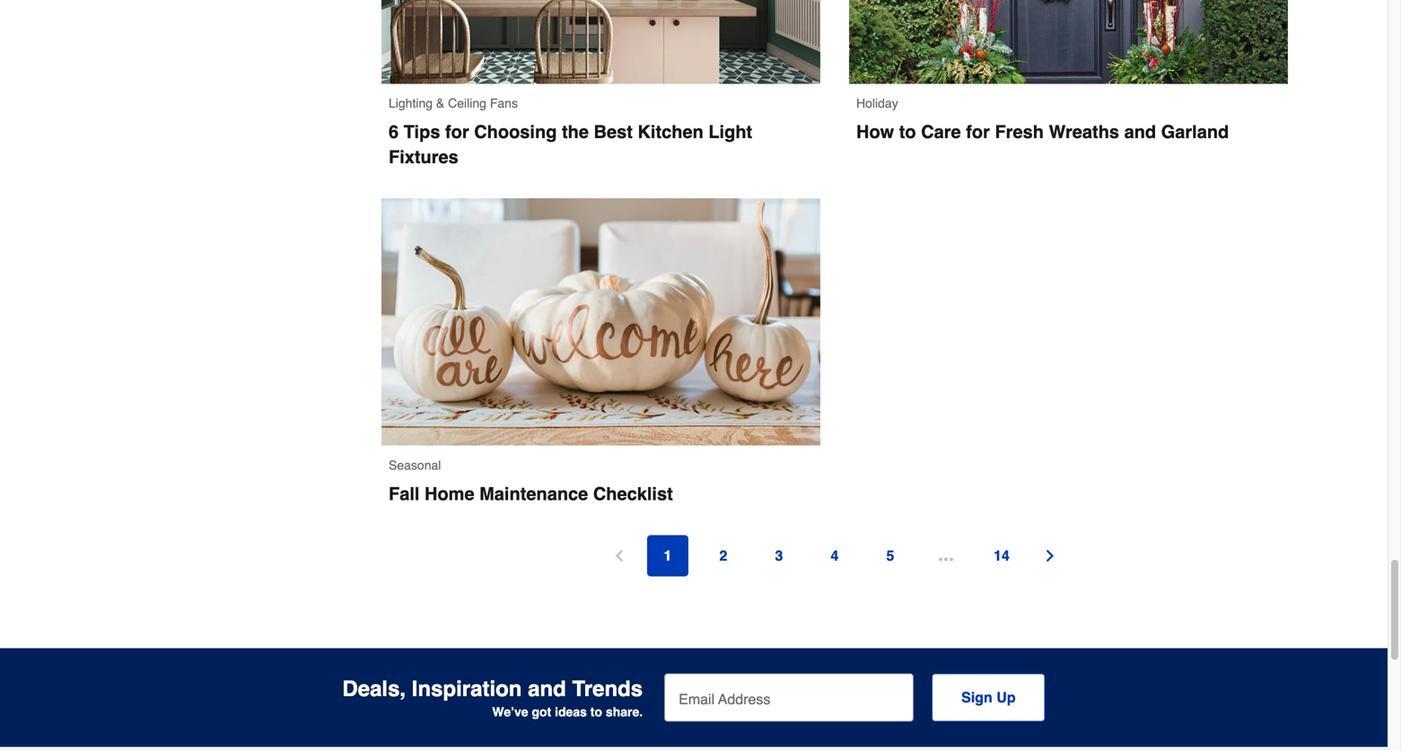 Task type: locate. For each thing, give the bounding box(es) containing it.
and left garland
[[1125, 122, 1157, 143]]

for right the care
[[966, 122, 990, 143]]

fixtures
[[389, 147, 459, 168]]

6 tips for choosing the best kitchen light fixtures
[[389, 122, 758, 168]]

chevron right image
[[1042, 547, 1059, 565]]

for
[[445, 122, 469, 143], [966, 122, 990, 143]]

1 vertical spatial and
[[528, 677, 566, 701]]

0 horizontal spatial for
[[445, 122, 469, 143]]

fans
[[490, 96, 518, 111]]

to
[[899, 122, 916, 143], [591, 705, 602, 720]]

1
[[664, 548, 672, 564]]

ceiling
[[448, 96, 487, 111]]

lighting & ceiling fans
[[389, 96, 518, 111]]

0 horizontal spatial and
[[528, 677, 566, 701]]

tips
[[404, 122, 440, 143]]

how to care for fresh wreaths and garland
[[857, 122, 1229, 143]]

to right 'how'
[[899, 122, 916, 143]]

wreaths
[[1049, 122, 1120, 143]]

sign up
[[962, 690, 1016, 706]]

14 button
[[981, 536, 1023, 577]]

ideas
[[555, 705, 587, 720]]

Email Address email field
[[665, 674, 914, 722]]

fall
[[389, 484, 420, 505]]

5 button
[[870, 536, 911, 577]]

to right ideas
[[591, 705, 602, 720]]

and inside deals, inspiration and trends we've got ideas to share.
[[528, 677, 566, 701]]

seasonal
[[389, 458, 441, 473]]

for inside 6 tips for choosing the best kitchen light fixtures
[[445, 122, 469, 143]]

4
[[831, 548, 839, 564]]

14
[[994, 548, 1010, 564]]

and
[[1125, 122, 1157, 143], [528, 677, 566, 701]]

trends
[[572, 677, 643, 701]]

1 vertical spatial to
[[591, 705, 602, 720]]

0 horizontal spatial to
[[591, 705, 602, 720]]

sign up button
[[932, 674, 1046, 722]]

1 horizontal spatial to
[[899, 122, 916, 143]]

1 horizontal spatial for
[[966, 122, 990, 143]]

fresh
[[995, 122, 1044, 143]]

for down lighting & ceiling fans on the left top of page
[[445, 122, 469, 143]]

care
[[921, 122, 961, 143]]

got
[[532, 705, 551, 720]]

1 for from the left
[[445, 122, 469, 143]]

inspiration
[[412, 677, 522, 701]]

1 horizontal spatial and
[[1125, 122, 1157, 143]]

5
[[887, 548, 895, 564]]

and up the got
[[528, 677, 566, 701]]

kitchen
[[638, 122, 704, 143]]



Task type: vqa. For each thing, say whether or not it's contained in the screenshot.
OUT
no



Task type: describe. For each thing, give the bounding box(es) containing it.
lighting
[[389, 96, 433, 111]]

an entryway table decorated for fall with colorful faux pumpkins. image
[[382, 199, 821, 446]]

sign up form
[[665, 674, 1046, 722]]

deals,
[[342, 677, 406, 701]]

a modern kitchen with teal cabinets and a wood island with 3 gold hanging pendant lights. image
[[382, 0, 821, 84]]

0 vertical spatial to
[[899, 122, 916, 143]]

the
[[562, 122, 589, 143]]

2
[[720, 548, 728, 564]]

light
[[709, 122, 753, 143]]

garland
[[1162, 122, 1229, 143]]

0 vertical spatial and
[[1125, 122, 1157, 143]]

chevron left image
[[611, 547, 629, 565]]

sign
[[962, 690, 993, 706]]

checklist
[[593, 484, 673, 505]]

how
[[857, 122, 894, 143]]

6
[[389, 122, 399, 143]]

home
[[425, 484, 475, 505]]

4 button
[[814, 536, 856, 577]]

to inside deals, inspiration and trends we've got ideas to share.
[[591, 705, 602, 720]]

2 for from the left
[[966, 122, 990, 143]]

a navy blue door on a brick home decorated with a fresh wreath and garland. image
[[849, 0, 1288, 84]]

maintenance
[[480, 484, 588, 505]]

fall home maintenance checklist
[[389, 484, 673, 505]]

dots image
[[939, 553, 954, 567]]

choosing
[[474, 122, 557, 143]]

deals, inspiration and trends we've got ideas to share.
[[342, 677, 643, 720]]

&
[[436, 96, 445, 111]]

we've
[[492, 705, 528, 720]]

best
[[594, 122, 633, 143]]

1 button
[[647, 536, 689, 577]]

share.
[[606, 705, 643, 720]]

3
[[775, 548, 783, 564]]

2 button
[[703, 536, 744, 577]]

up
[[997, 690, 1016, 706]]

3 button
[[759, 536, 800, 577]]

holiday
[[857, 96, 898, 111]]



